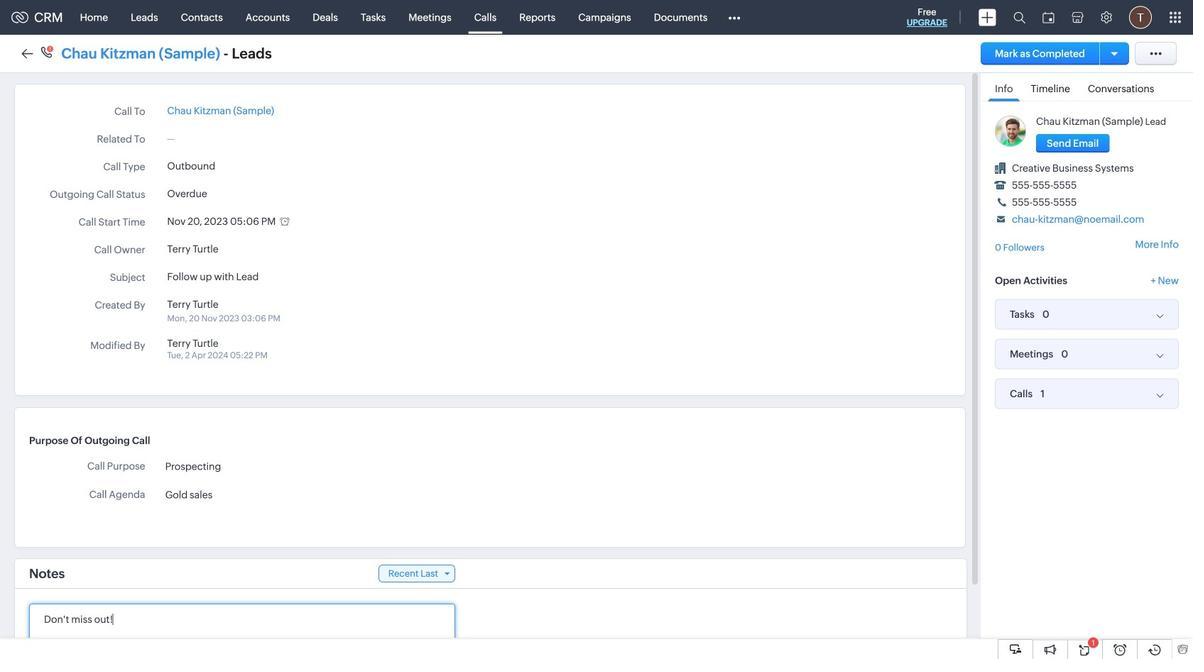 Task type: vqa. For each thing, say whether or not it's contained in the screenshot.
Search icon
yes



Task type: locate. For each thing, give the bounding box(es) containing it.
calendar image
[[1043, 12, 1055, 23]]

create menu element
[[970, 0, 1005, 34]]

search image
[[1013, 11, 1026, 23]]

None button
[[1036, 134, 1110, 153]]

create menu image
[[979, 9, 996, 26]]

profile image
[[1129, 6, 1152, 29]]

Add a note text field
[[44, 612, 440, 655]]



Task type: describe. For each thing, give the bounding box(es) containing it.
profile element
[[1121, 0, 1160, 34]]

logo image
[[11, 12, 28, 23]]

search element
[[1005, 0, 1034, 35]]

Other Modules field
[[719, 6, 750, 29]]



